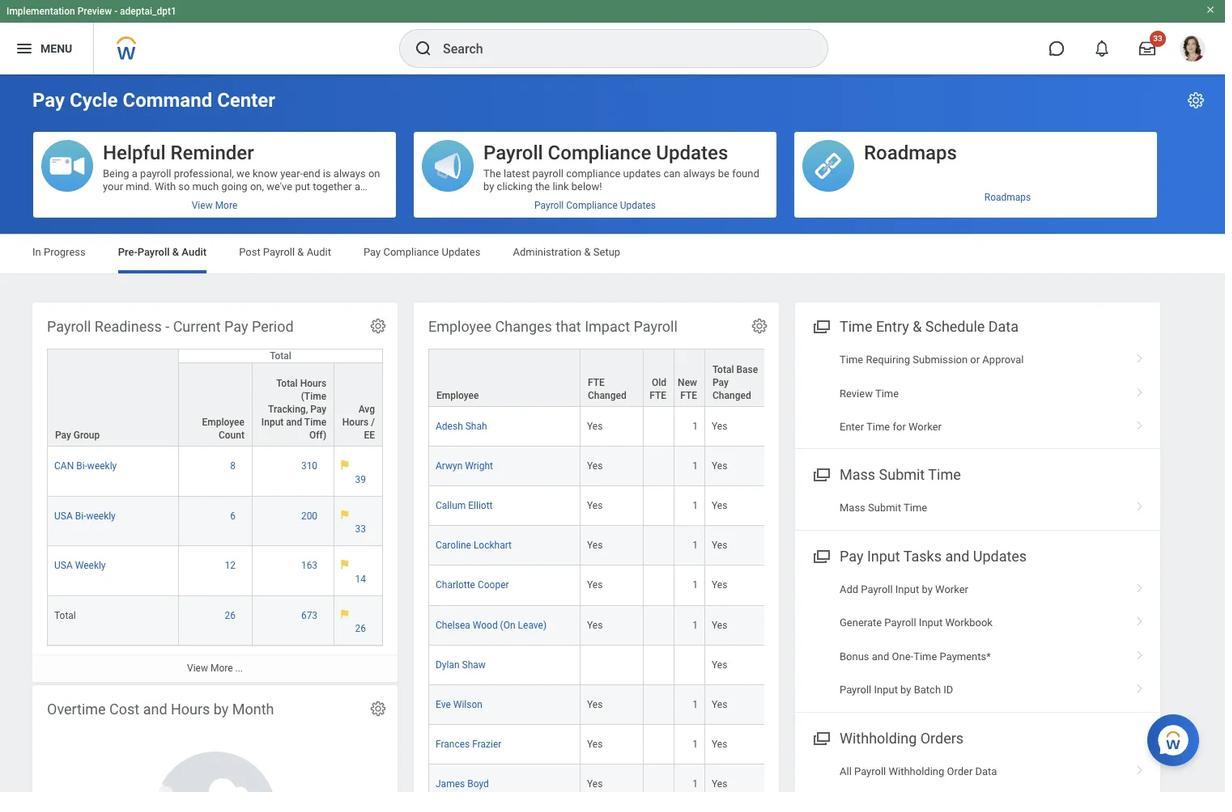 Task type: locate. For each thing, give the bounding box(es) containing it.
submit inside mass submit time link
[[868, 503, 901, 515]]

total hours (time tracking, pay input and time off)
[[261, 378, 326, 442]]

0 horizontal spatial changed
[[588, 390, 627, 402]]

6 1 from the top
[[693, 620, 698, 631]]

- for adeptai_dpt1
[[114, 6, 118, 17]]

the average hours per employee is less than 40.  all hours might not be submitted for the current open pay period. element
[[341, 460, 376, 487], [341, 510, 376, 536], [341, 560, 376, 586], [341, 610, 376, 636]]

26 down 12 button
[[225, 611, 236, 622]]

employee up adesh shah link at the left of the page
[[437, 390, 479, 402]]

1 audit from the left
[[182, 246, 207, 258]]

1 horizontal spatial 33
[[1154, 34, 1163, 43]]

profile logan mcneil image
[[1180, 36, 1206, 65]]

new fte column header
[[675, 349, 705, 408]]

tab list
[[16, 235, 1209, 274]]

26 inside the average hours per employee is less than 40.  all hours might not be submitted for the current open pay period. element
[[355, 624, 366, 635]]

1 for arwyn wright
[[693, 461, 698, 472]]

total for total base pay changed
[[713, 365, 734, 376]]

673
[[301, 611, 318, 622]]

0 vertical spatial compliance
[[548, 142, 651, 164]]

total down 'usa weekly'
[[54, 611, 76, 622]]

always inside the latest payroll compliance updates can always be found by clicking the link below!
[[683, 168, 716, 180]]

1 vertical spatial weekly
[[86, 511, 116, 522]]

33 down 39 button
[[355, 524, 366, 536]]

by down the
[[484, 181, 494, 193]]

requiring
[[866, 354, 910, 366]]

and left one-
[[872, 651, 890, 663]]

data inside list
[[976, 766, 997, 778]]

bi- for can
[[76, 461, 87, 472]]

& left setup
[[584, 246, 591, 258]]

input down one-
[[874, 685, 898, 697]]

readiness
[[95, 318, 162, 335]]

0 vertical spatial -
[[114, 6, 118, 17]]

submit
[[879, 467, 925, 484], [868, 503, 901, 515]]

overtime cost and hours by month
[[47, 701, 274, 718]]

1 horizontal spatial a
[[355, 181, 360, 193]]

1 vertical spatial payroll compliance updates
[[535, 200, 656, 211]]

bonus and one-time payments* link
[[795, 640, 1161, 674]]

the average hours per employee is less than 40.  all hours might not be submitted for the current open pay period. element containing 33
[[341, 510, 376, 536]]

1 vertical spatial submit
[[868, 503, 901, 515]]

2 horizontal spatial hours
[[342, 417, 369, 429]]

usa left the weekly at the bottom left of page
[[54, 561, 73, 572]]

hours down "view"
[[171, 701, 210, 718]]

163 button
[[301, 560, 320, 573]]

chevron right image
[[1130, 348, 1151, 365], [1130, 415, 1151, 432], [1130, 612, 1151, 628], [1130, 645, 1151, 662]]

1 vertical spatial hours
[[342, 417, 369, 429]]

3 the average hours per employee is less than 40.  all hours might not be submitted for the current open pay period. element from the top
[[341, 560, 376, 586]]

review time
[[840, 388, 899, 400]]

0 vertical spatial the average hours per employee is less than 40.  all hours might not be submitted for the current open pay period. image
[[341, 460, 349, 470]]

ee
[[364, 430, 375, 442]]

and inside list
[[872, 651, 890, 663]]

data for all payroll withholding order data
[[976, 766, 997, 778]]

the average hours per employee is less than 40.  all hours might not be submitted for the current open pay period. element containing 14
[[341, 560, 376, 586]]

total
[[270, 351, 291, 362], [713, 365, 734, 376], [276, 378, 298, 390], [54, 611, 76, 622]]

can bi-weekly link
[[54, 458, 117, 472]]

1 changed from the left
[[588, 390, 627, 402]]

2 vertical spatial the average hours per employee is less than 40.  all hours might not be submitted for the current open pay period. image
[[341, 610, 349, 620]]

chelsea wood (on leave)
[[436, 620, 547, 631]]

enter time for worker link
[[795, 411, 1161, 444]]

view more ... link
[[32, 656, 398, 682]]

pay compliance updates
[[364, 246, 481, 258]]

employee inside 'popup button'
[[202, 417, 245, 429]]

1 list from the top
[[795, 344, 1161, 444]]

administration
[[513, 246, 582, 258]]

1 always from the left
[[334, 168, 366, 180]]

- inside main content
[[165, 318, 169, 335]]

mass
[[840, 467, 876, 484], [840, 503, 866, 515]]

2 list from the top
[[795, 573, 1161, 708]]

total inside total base pay changed
[[713, 365, 734, 376]]

0 vertical spatial data
[[989, 318, 1019, 335]]

- right preview
[[114, 6, 118, 17]]

33 button up 14
[[355, 523, 369, 536]]

justify image
[[15, 39, 34, 58]]

usa down can
[[54, 511, 73, 522]]

tab list containing in progress
[[16, 235, 1209, 274]]

bi- right can
[[76, 461, 87, 472]]

1 horizontal spatial changed
[[713, 390, 751, 402]]

fte down new
[[681, 390, 697, 402]]

0 vertical spatial 26
[[225, 611, 236, 622]]

row containing caroline lockhart
[[428, 527, 1225, 566]]

2 always from the left
[[683, 168, 716, 180]]

employee left 'changes' on the left of page
[[428, 318, 492, 335]]

impact
[[585, 318, 630, 335]]

time up off)
[[304, 417, 326, 429]]

fte inside the new fte
[[681, 390, 697, 402]]

new
[[678, 378, 697, 389]]

below!
[[572, 181, 602, 193]]

2 vertical spatial compliance
[[383, 246, 439, 258]]

1 horizontal spatial your
[[150, 206, 170, 219]]

old fte
[[650, 378, 667, 402]]

and down the "tracking," at bottom
[[286, 417, 302, 429]]

is
[[323, 168, 331, 180]]

payroll compliance updates up compliance
[[484, 142, 728, 164]]

employee up count on the bottom of page
[[202, 417, 245, 429]]

1 vertical spatial mass
[[840, 503, 866, 515]]

hours down avg
[[342, 417, 369, 429]]

cell
[[644, 407, 675, 447], [644, 447, 675, 487], [644, 487, 675, 527], [644, 527, 675, 566], [644, 566, 675, 606], [644, 606, 675, 646], [581, 646, 644, 686], [644, 646, 675, 686], [675, 646, 705, 686], [644, 686, 675, 725], [644, 725, 675, 765], [644, 765, 675, 793]]

3 1 from the top
[[693, 501, 698, 512]]

input inside generate payroll input workbook link
[[919, 617, 943, 630]]

row containing total hours (time tracking, pay input and time off)
[[47, 363, 383, 447]]

input inside add payroll input by worker link
[[896, 584, 919, 596]]

pay right new fte column header
[[713, 378, 729, 389]]

input down the "tracking," at bottom
[[261, 417, 284, 429]]

26 button down 14 button
[[355, 623, 369, 636]]

33 button left profile logan mcneil image
[[1130, 31, 1166, 66]]

0 horizontal spatial a
[[132, 168, 138, 180]]

0 vertical spatial usa
[[54, 511, 73, 522]]

1 the average hours per employee is less than 40.  all hours might not be submitted for the current open pay period. image from the top
[[341, 460, 349, 470]]

total left base
[[713, 365, 734, 376]]

&
[[172, 246, 179, 258], [298, 246, 304, 258], [584, 246, 591, 258], [913, 318, 922, 335]]

chevron right image
[[1130, 382, 1151, 398], [1130, 497, 1151, 513], [1130, 578, 1151, 594], [1130, 679, 1151, 695], [1130, 760, 1151, 776]]

0 vertical spatial bi-
[[76, 461, 87, 472]]

1 vertical spatial withholding
[[889, 766, 945, 778]]

0 vertical spatial payroll compliance updates
[[484, 142, 728, 164]]

submit up pay input tasks and updates
[[868, 503, 901, 515]]

0 horizontal spatial hours
[[171, 701, 210, 718]]

data right order
[[976, 766, 997, 778]]

26 button down 12 button
[[225, 610, 238, 623]]

payroll readiness - current pay period element
[[32, 303, 398, 682]]

so
[[178, 181, 190, 193]]

always
[[334, 168, 366, 180], [683, 168, 716, 180]]

a up the concepts
[[355, 181, 360, 193]]

list
[[795, 344, 1161, 444], [795, 573, 1161, 708]]

0 vertical spatial weekly
[[87, 461, 117, 472]]

0 vertical spatial roadmaps
[[864, 142, 957, 164]]

0 horizontal spatial to
[[158, 194, 168, 206]]

worker right for
[[909, 421, 942, 433]]

time requiring submission or approval
[[840, 354, 1024, 366]]

month
[[232, 701, 274, 718]]

3 menu group image from the top
[[810, 727, 832, 749]]

1 horizontal spatial always
[[683, 168, 716, 180]]

main content
[[0, 75, 1225, 793]]

7 1 from the top
[[693, 700, 698, 711]]

1 menu group image from the top
[[810, 464, 832, 485]]

3 the average hours per employee is less than 40.  all hours might not be submitted for the current open pay period. image from the top
[[341, 610, 349, 620]]

all payroll withholding order data list
[[795, 755, 1161, 793]]

mass submit time down for
[[840, 467, 961, 484]]

8
[[230, 461, 236, 472]]

3 chevron right image from the top
[[1130, 612, 1151, 628]]

0 vertical spatial employee
[[428, 318, 492, 335]]

2 vertical spatial hours
[[171, 701, 210, 718]]

cell for frances frazier
[[644, 725, 675, 765]]

being
[[103, 168, 129, 180]]

chevron right image for worker
[[1130, 578, 1151, 594]]

with
[[155, 181, 176, 193]]

chevron right image inside time requiring submission or approval link
[[1130, 348, 1151, 365]]

time up batch
[[914, 651, 937, 663]]

the average hours per employee is less than 40.  all hours might not be submitted for the current open pay period. element down 14
[[341, 610, 376, 636]]

the average hours per employee is less than 40.  all hours might not be submitted for the current open pay period. element for 310
[[341, 460, 376, 487]]

2 mass submit time from the top
[[840, 503, 928, 515]]

1 horizontal spatial -
[[165, 318, 169, 335]]

by inside the latest payroll compliance updates can always be found by clicking the link below!
[[484, 181, 494, 193]]

payroll left the readiness
[[47, 318, 91, 335]]

0 horizontal spatial -
[[114, 6, 118, 17]]

payroll down bonus
[[840, 685, 872, 697]]

26 down 14 button
[[355, 624, 366, 635]]

0 horizontal spatial always
[[334, 168, 366, 180]]

2 1 from the top
[[693, 461, 698, 472]]

roadmaps button
[[795, 132, 1157, 193]]

menu group image for withholding orders
[[810, 727, 832, 749]]

the average hours per employee is less than 40.  all hours might not be submitted for the current open pay period. image right 200 'button'
[[341, 510, 349, 520]]

usa bi-weekly link
[[54, 508, 116, 522]]

33 left profile logan mcneil image
[[1154, 34, 1163, 43]]

pay down (time
[[310, 404, 326, 416]]

worker up the workbook
[[936, 584, 969, 596]]

the average hours per employee is less than 40.  all hours might not be submitted for the current open pay period. image for 26
[[341, 610, 349, 620]]

1 horizontal spatial hours
[[300, 378, 326, 390]]

1 vertical spatial mass submit time
[[840, 503, 928, 515]]

pay left group at the bottom left of the page
[[55, 430, 71, 442]]

1 1 from the top
[[693, 421, 698, 433]]

0 vertical spatial 26 button
[[225, 610, 238, 623]]

hours up (time
[[300, 378, 326, 390]]

mass submit time up the tasks
[[840, 503, 928, 515]]

0 horizontal spatial payroll
[[140, 168, 171, 180]]

submit down for
[[879, 467, 925, 484]]

main content containing pay cycle command center
[[0, 75, 1225, 793]]

fte for old fte
[[650, 390, 667, 402]]

usa weekly
[[54, 561, 106, 572]]

5 1 from the top
[[693, 580, 698, 592]]

1 horizontal spatial fte
[[650, 390, 667, 402]]

4 1 from the top
[[693, 541, 698, 552]]

chevron right image inside the all payroll withholding order data link
[[1130, 760, 1151, 776]]

the average hours per employee is less than 40.  all hours might not be submitted for the current open pay period. image right the 310 button
[[341, 460, 349, 470]]

payroll
[[140, 168, 171, 180], [533, 168, 564, 180]]

1 horizontal spatial 33 button
[[1130, 31, 1166, 66]]

1 horizontal spatial payroll
[[533, 168, 564, 180]]

list for schedule
[[795, 344, 1161, 444]]

1 vertical spatial the average hours per employee is less than 40.  all hours might not be submitted for the current open pay period. image
[[341, 510, 349, 520]]

0 vertical spatial menu group image
[[810, 464, 832, 485]]

usa for usa weekly
[[54, 561, 73, 572]]

time left for
[[867, 421, 890, 433]]

to
[[158, 194, 168, 206], [360, 194, 370, 206]]

2 horizontal spatial fte
[[681, 390, 697, 402]]

2 audit from the left
[[307, 246, 331, 258]]

the
[[484, 168, 501, 180]]

batch
[[914, 685, 941, 697]]

2 vertical spatial employee
[[202, 417, 245, 429]]

2 usa from the top
[[54, 561, 73, 572]]

one-
[[892, 651, 914, 663]]

chevron right image inside bonus and one-time payments* link
[[1130, 645, 1151, 662]]

1 vertical spatial employee
[[437, 390, 479, 402]]

chevron right image inside mass submit time link
[[1130, 497, 1151, 513]]

1 horizontal spatial to
[[360, 194, 370, 206]]

weekly down group at the bottom left of the page
[[87, 461, 117, 472]]

0 vertical spatial mass submit time
[[840, 467, 961, 484]]

chevron right image for bonus and one-time payments*
[[1130, 645, 1151, 662]]

data
[[989, 318, 1019, 335], [976, 766, 997, 778]]

roadmaps
[[864, 142, 957, 164], [985, 192, 1031, 203]]

configure employee changes that impact payroll image
[[751, 317, 769, 335]]

2 changed from the left
[[713, 390, 751, 402]]

row containing usa bi-weekly
[[47, 497, 383, 547]]

orders
[[921, 730, 964, 747]]

chevron right image for id
[[1130, 679, 1151, 695]]

much
[[192, 181, 219, 193]]

end
[[303, 168, 320, 180]]

1 mass from the top
[[840, 467, 876, 484]]

the average hours per employee is less than 40.  all hours might not be submitted for the current open pay period. element right 163 button
[[341, 560, 376, 586]]

menu
[[40, 42, 72, 55]]

submission
[[913, 354, 968, 366]]

payroll up with on the top of the page
[[140, 168, 171, 180]]

bi- up "usa weekly" link
[[75, 511, 86, 522]]

9 1 from the top
[[693, 779, 698, 790]]

1 horizontal spatial roadmaps
[[985, 192, 1031, 203]]

cell for chelsea wood (on leave)
[[644, 606, 675, 646]]

row containing charlotte cooper
[[428, 566, 1225, 606]]

1 vertical spatial list
[[795, 573, 1161, 708]]

1 to from the left
[[158, 194, 168, 206]]

payroll input by batch id
[[840, 685, 954, 697]]

hours for avg
[[342, 417, 369, 429]]

payroll compliance updates down "below!"
[[535, 200, 656, 211]]

3 chevron right image from the top
[[1130, 578, 1151, 594]]

row containing callum elliott
[[428, 487, 1225, 527]]

input up generate payroll input workbook
[[896, 584, 919, 596]]

the average hours per employee is less than 40.  all hours might not be submitted for the current open pay period. image for 39
[[341, 460, 349, 470]]

- inside menu banner
[[114, 6, 118, 17]]

the average hours per employee is less than 40.  all hours might not be submitted for the current open pay period. element containing 39
[[341, 460, 376, 487]]

payroll up one-
[[885, 617, 917, 630]]

2 menu group image from the top
[[810, 545, 832, 567]]

2 chevron right image from the top
[[1130, 497, 1151, 513]]

2 chevron right image from the top
[[1130, 415, 1151, 432]]

james
[[436, 779, 465, 790]]

total for total hours (time tracking, pay input and time off)
[[276, 378, 298, 390]]

payroll down the
[[535, 200, 564, 211]]

chevron right image inside payroll input by batch id link
[[1130, 679, 1151, 695]]

by down the tasks
[[922, 584, 933, 596]]

put
[[295, 181, 310, 193]]

search image
[[414, 39, 433, 58]]

0 horizontal spatial 26
[[225, 611, 236, 622]]

1 vertical spatial usa
[[54, 561, 73, 572]]

2 the average hours per employee is less than 40.  all hours might not be submitted for the current open pay period. element from the top
[[341, 510, 376, 536]]

reminder
[[171, 142, 254, 164]]

time inside total hours (time tracking, pay input and time off)
[[304, 417, 326, 429]]

row containing chelsea wood (on leave)
[[428, 606, 1225, 646]]

& right post
[[298, 246, 304, 258]]

payroll right post
[[263, 246, 295, 258]]

shaw
[[462, 660, 486, 671]]

1 vertical spatial bi-
[[75, 511, 86, 522]]

the average hours per employee is less than 40.  all hours might not be submitted for the current open pay period. element containing 26
[[341, 610, 376, 636]]

audit for post payroll & audit
[[307, 246, 331, 258]]

1 chevron right image from the top
[[1130, 348, 1151, 365]]

1 vertical spatial 26
[[355, 624, 366, 635]]

payroll up the
[[533, 168, 564, 180]]

26 button
[[225, 610, 238, 623], [355, 623, 369, 636]]

to down on
[[360, 194, 370, 206]]

row
[[47, 349, 383, 447], [428, 349, 1225, 408], [47, 363, 383, 447], [428, 407, 1225, 447], [47, 447, 383, 497], [428, 447, 1225, 487], [428, 487, 1225, 527], [47, 497, 383, 547], [428, 527, 1225, 566], [47, 547, 383, 597], [428, 566, 1225, 606], [47, 597, 383, 647], [428, 606, 1225, 646], [428, 646, 1225, 686], [428, 686, 1225, 725], [428, 725, 1225, 765], [428, 765, 1225, 793]]

chevron right image inside enter time for worker link
[[1130, 415, 1151, 432]]

time up review
[[840, 354, 864, 366]]

employee for employee changes that impact payroll
[[428, 318, 492, 335]]

input up bonus and one-time payments*
[[919, 617, 943, 630]]

5 chevron right image from the top
[[1130, 760, 1151, 776]]

changed inside total base pay changed
[[713, 390, 751, 402]]

menu group image
[[810, 464, 832, 485], [810, 545, 832, 567], [810, 727, 832, 749]]

0 vertical spatial 33
[[1154, 34, 1163, 43]]

cell for adesh shah
[[644, 407, 675, 447]]

your up quick
[[103, 181, 123, 193]]

cell for caroline lockhart
[[644, 527, 675, 566]]

1 vertical spatial 33
[[355, 524, 366, 536]]

1 chevron right image from the top
[[1130, 382, 1151, 398]]

boyd
[[467, 779, 489, 790]]

hours inside avg hours / ee
[[342, 417, 369, 429]]

worker
[[909, 421, 942, 433], [936, 584, 969, 596]]

time requiring submission or approval link
[[795, 344, 1161, 377]]

weekly up the weekly at the bottom left of page
[[86, 511, 116, 522]]

quick
[[103, 194, 128, 206]]

payroll inside the latest payroll compliance updates can always be found by clicking the link below!
[[533, 168, 564, 180]]

list containing add payroll input by worker
[[795, 573, 1161, 708]]

1 vertical spatial your
[[150, 206, 170, 219]]

the average hours per employee is less than 40.  all hours might not be submitted for the current open pay period. image for 33
[[341, 510, 349, 520]]

usa bi-weekly
[[54, 511, 116, 522]]

8 1 from the top
[[693, 739, 698, 751]]

0 vertical spatial hours
[[300, 378, 326, 390]]

& down stress
[[172, 246, 179, 258]]

pay input tasks and updates
[[840, 548, 1027, 565]]

1 vertical spatial data
[[976, 766, 997, 778]]

fte down impact
[[588, 378, 605, 389]]

employee
[[428, 318, 492, 335], [437, 390, 479, 402], [202, 417, 245, 429]]

roadmaps inside button
[[864, 142, 957, 164]]

employee button
[[429, 350, 580, 407]]

audit down stress
[[182, 246, 207, 258]]

1 vertical spatial 33 button
[[355, 523, 369, 536]]

the average hours per employee is less than 40.  all hours might not be submitted for the current open pay period. image
[[341, 460, 349, 470], [341, 510, 349, 520], [341, 610, 349, 620]]

26 for the bottommost 26 button
[[355, 624, 366, 635]]

4 the average hours per employee is less than 40.  all hours might not be submitted for the current open pay period. element from the top
[[341, 610, 376, 636]]

total base pay changed
[[713, 365, 758, 402]]

withholding down withholding orders
[[889, 766, 945, 778]]

input inside total hours (time tracking, pay input and time off)
[[261, 417, 284, 429]]

close environment banner image
[[1206, 5, 1216, 15]]

the average hours per employee is less than 40.  all hours might not be submitted for the current open pay period. element down 39
[[341, 510, 376, 536]]

the average hours per employee is less than 40.  all hours might not be submitted for the current open pay period. element down ee
[[341, 460, 376, 487]]

row containing adesh shah
[[428, 407, 1225, 447]]

1 vertical spatial -
[[165, 318, 169, 335]]

fte down old
[[650, 390, 667, 402]]

professional,
[[174, 168, 234, 180]]

1 vertical spatial compliance
[[566, 200, 618, 211]]

4 chevron right image from the top
[[1130, 645, 1151, 662]]

1 horizontal spatial 26
[[355, 624, 366, 635]]

total inside total hours (time tracking, pay input and time off)
[[276, 378, 298, 390]]

you
[[206, 194, 222, 206]]

310
[[301, 461, 318, 472]]

withholding orders
[[840, 730, 964, 747]]

audit
[[182, 246, 207, 258], [307, 246, 331, 258]]

audit down the concepts
[[307, 246, 331, 258]]

list containing time requiring submission or approval
[[795, 344, 1161, 444]]

total up the "tracking," at bottom
[[276, 378, 298, 390]]

changes
[[495, 318, 552, 335]]

a up mind.
[[132, 168, 138, 180]]

row containing james boyd
[[428, 765, 1225, 793]]

1 horizontal spatial 26 button
[[355, 623, 369, 636]]

always up together
[[334, 168, 366, 180]]

your down "video" at the top
[[150, 206, 170, 219]]

1 usa from the top
[[54, 511, 73, 522]]

2 to from the left
[[360, 194, 370, 206]]

chevron right image inside generate payroll input workbook link
[[1130, 612, 1151, 628]]

in
[[32, 246, 41, 258]]

0 vertical spatial 33 button
[[1130, 31, 1166, 66]]

1 vertical spatial worker
[[936, 584, 969, 596]]

0 vertical spatial mass
[[840, 467, 876, 484]]

audit for pre-payroll & audit
[[182, 246, 207, 258]]

caroline lockhart
[[436, 541, 512, 552]]

total base pay changed button
[[705, 350, 768, 407]]

2 payroll from the left
[[533, 168, 564, 180]]

2 vertical spatial menu group image
[[810, 727, 832, 749]]

callum
[[436, 501, 466, 512]]

wright
[[465, 461, 493, 472]]

hours inside total hours (time tracking, pay input and time off)
[[300, 378, 326, 390]]

your
[[103, 181, 123, 193], [150, 206, 170, 219]]

to down with on the top of the page
[[158, 194, 168, 206]]

dylan shaw link
[[436, 657, 486, 671]]

& right entry
[[913, 318, 922, 335]]

39 button
[[355, 474, 369, 487]]

changed down base
[[713, 390, 751, 402]]

& for time entry & schedule data
[[913, 318, 922, 335]]

payroll inside being a payroll professional, we know year-end is always on your mind. with so much going on, we've put together a quick video to remind you of some important concepts to help keep your stress down!
[[140, 168, 171, 180]]

2 the average hours per employee is less than 40.  all hours might not be submitted for the current open pay period. image from the top
[[341, 510, 349, 520]]

0 horizontal spatial 33
[[355, 524, 366, 536]]

employee inside popup button
[[437, 390, 479, 402]]

1 horizontal spatial audit
[[307, 246, 331, 258]]

1 payroll from the left
[[140, 168, 171, 180]]

0 horizontal spatial audit
[[182, 246, 207, 258]]

the average hours per employee is less than 40.  all hours might not be submitted for the current open pay period. image right 673 button
[[341, 610, 349, 620]]

4 chevron right image from the top
[[1130, 679, 1151, 695]]

data up approval
[[989, 318, 1019, 335]]

total down the period
[[270, 351, 291, 362]]

payroll up latest
[[484, 142, 543, 164]]

33 inside menu banner
[[1154, 34, 1163, 43]]

all payroll withholding order data link
[[795, 755, 1161, 789]]

generate payroll input workbook link
[[795, 607, 1161, 640]]

frances frazier
[[436, 739, 502, 751]]

0 vertical spatial list
[[795, 344, 1161, 444]]

0 horizontal spatial roadmaps
[[864, 142, 957, 164]]

0 vertical spatial your
[[103, 181, 123, 193]]

0 horizontal spatial fte
[[588, 378, 605, 389]]

menu button
[[0, 23, 93, 75]]

charlotte
[[436, 580, 475, 592]]

weekly for can bi-weekly
[[87, 461, 117, 472]]

old
[[652, 378, 667, 389]]

payroll for helpful
[[140, 168, 171, 180]]

1 the average hours per employee is less than 40.  all hours might not be submitted for the current open pay period. element from the top
[[341, 460, 376, 487]]

chevron right image inside add payroll input by worker link
[[1130, 578, 1151, 594]]

always left be at the right top
[[683, 168, 716, 180]]

0 vertical spatial worker
[[909, 421, 942, 433]]

current
[[173, 318, 221, 335]]

input inside payroll input by batch id link
[[874, 685, 898, 697]]

hours
[[300, 378, 326, 390], [342, 417, 369, 429], [171, 701, 210, 718]]

bi- for usa
[[75, 511, 86, 522]]

1 vertical spatial menu group image
[[810, 545, 832, 567]]

shah
[[465, 421, 487, 433]]

row containing arwyn wright
[[428, 447, 1225, 487]]

withholding up the "all" on the bottom of the page
[[840, 730, 917, 747]]



Task type: describe. For each thing, give the bounding box(es) containing it.
data for time entry & schedule data
[[989, 318, 1019, 335]]

year-
[[280, 168, 303, 180]]

enter
[[840, 421, 864, 433]]

of
[[225, 194, 235, 206]]

and right the tasks
[[946, 548, 970, 565]]

updates inside tab list
[[442, 246, 481, 258]]

12 button
[[225, 560, 238, 573]]

chevron right image for enter time for worker
[[1130, 415, 1151, 432]]

on
[[368, 168, 380, 180]]

adeptai_dpt1
[[120, 6, 176, 17]]

menu banner
[[0, 0, 1225, 75]]

time up mass submit time link on the right bottom
[[928, 467, 961, 484]]

fte for new fte
[[681, 390, 697, 402]]

and inside total hours (time tracking, pay input and time off)
[[286, 417, 302, 429]]

off)
[[309, 430, 326, 442]]

center
[[217, 89, 275, 112]]

fte inside 'fte changed'
[[588, 378, 605, 389]]

mass submit time link
[[795, 492, 1161, 526]]

payroll right the "all" on the bottom of the page
[[854, 766, 886, 778]]

row containing can bi-weekly
[[47, 447, 383, 497]]

eve wilson link
[[436, 696, 483, 711]]

chevron right image for data
[[1130, 760, 1151, 776]]

row containing eve wilson
[[428, 686, 1225, 725]]

1 for chelsea wood (on leave)
[[693, 620, 698, 631]]

0 vertical spatial withholding
[[840, 730, 917, 747]]

notifications large image
[[1094, 40, 1110, 57]]

cell for charlotte cooper
[[644, 566, 675, 606]]

tracking,
[[268, 404, 308, 416]]

withholding inside list
[[889, 766, 945, 778]]

pre-
[[118, 246, 137, 258]]

more
[[211, 664, 233, 675]]

payroll for payroll
[[533, 168, 564, 180]]

pay up add
[[840, 548, 864, 565]]

33 button inside menu banner
[[1130, 31, 1166, 66]]

inbox large image
[[1140, 40, 1156, 57]]

& for pre-payroll & audit
[[172, 246, 179, 258]]

& for post payroll & audit
[[298, 246, 304, 258]]

dylan shaw
[[436, 660, 486, 671]]

employee column header
[[428, 349, 581, 408]]

old fte column header
[[644, 349, 675, 408]]

163
[[301, 561, 318, 572]]

39
[[355, 474, 366, 486]]

compliance inside tab list
[[383, 246, 439, 258]]

employee for employee
[[437, 390, 479, 402]]

time right review
[[875, 388, 899, 400]]

6
[[230, 511, 236, 522]]

schedule
[[926, 318, 985, 335]]

cell for dylan shaw
[[644, 646, 675, 686]]

14 button
[[355, 573, 369, 586]]

can bi-weekly
[[54, 461, 117, 472]]

time up the tasks
[[904, 503, 928, 515]]

Search Workday  search field
[[443, 31, 795, 66]]

cycle
[[70, 89, 118, 112]]

usa weekly link
[[54, 557, 106, 572]]

total inside 'popup button'
[[270, 351, 291, 362]]

for
[[893, 421, 906, 433]]

chevron right image inside review time link
[[1130, 382, 1151, 398]]

673 button
[[301, 610, 320, 623]]

row containing total base pay changed
[[428, 349, 1225, 408]]

1 for james boyd
[[693, 779, 698, 790]]

chelsea wood (on leave) link
[[436, 617, 547, 631]]

count
[[219, 430, 245, 442]]

leave)
[[518, 620, 547, 631]]

by left "month"
[[214, 701, 229, 718]]

james boyd
[[436, 779, 489, 790]]

pay inside popup button
[[55, 430, 71, 442]]

id
[[944, 685, 954, 697]]

post payroll & audit
[[239, 246, 331, 258]]

worker inside enter time for worker link
[[909, 421, 942, 433]]

total element
[[54, 607, 76, 622]]

updates
[[623, 168, 661, 180]]

200 button
[[301, 510, 320, 523]]

0 vertical spatial submit
[[879, 467, 925, 484]]

hours for total
[[300, 378, 326, 390]]

helpful
[[103, 142, 166, 164]]

payroll readiness - current pay period
[[47, 318, 294, 335]]

eve
[[436, 700, 451, 711]]

row containing frances frazier
[[428, 725, 1225, 765]]

caroline
[[436, 541, 471, 552]]

1 for adesh shah
[[693, 421, 698, 433]]

cost
[[109, 701, 139, 718]]

33 inside the average hours per employee is less than 40.  all hours might not be submitted for the current open pay period. element
[[355, 524, 366, 536]]

fte changed
[[588, 378, 627, 402]]

we
[[237, 168, 250, 180]]

overtime cost and hours by month element
[[32, 686, 398, 793]]

arwyn wright link
[[436, 458, 493, 472]]

usa for usa bi-weekly
[[54, 511, 73, 522]]

menu group image for mass submit time
[[810, 464, 832, 485]]

1 vertical spatial roadmaps
[[985, 192, 1031, 203]]

configure overtime cost and hours by month image
[[369, 701, 387, 718]]

menu group image for pay input tasks and updates
[[810, 545, 832, 567]]

video
[[131, 194, 156, 206]]

cell for callum elliott
[[644, 487, 675, 527]]

add
[[840, 584, 859, 596]]

1 for frances frazier
[[693, 739, 698, 751]]

progress
[[44, 246, 86, 258]]

total hours (time tracking, pay input and time off) button
[[253, 364, 334, 446]]

26 for 26 button to the left
[[225, 611, 236, 622]]

cell for eve wilson
[[644, 686, 675, 725]]

...
[[235, 664, 243, 675]]

employee changes that impact payroll
[[428, 318, 678, 335]]

base
[[737, 365, 758, 376]]

row containing usa weekly
[[47, 547, 383, 597]]

keep
[[125, 206, 148, 219]]

0 horizontal spatial your
[[103, 181, 123, 193]]

1 vertical spatial 26 button
[[355, 623, 369, 636]]

configure payroll readiness - current pay period image
[[369, 317, 387, 335]]

pay left the period
[[224, 318, 248, 335]]

pay cycle command center
[[32, 89, 275, 112]]

the average hours per employee is less than 40.  all hours might not be submitted for the current open pay period. element for 163
[[341, 560, 376, 586]]

and right cost at the bottom of page
[[143, 701, 167, 718]]

- for current
[[165, 318, 169, 335]]

1 for callum elliott
[[693, 501, 698, 512]]

payroll right add
[[861, 584, 893, 596]]

charlotte cooper link
[[436, 577, 509, 592]]

bonus and one-time payments*
[[840, 651, 991, 663]]

1 for charlotte cooper
[[693, 580, 698, 592]]

avg hours / ee
[[342, 404, 375, 442]]

down!
[[204, 206, 233, 219]]

by left batch
[[901, 685, 912, 697]]

the average hours per employee is less than 40.  all hours might not be submitted for the current open pay period. image
[[341, 560, 349, 570]]

weekly for usa bi-weekly
[[86, 511, 116, 522]]

wood
[[473, 620, 498, 631]]

cell for james boyd
[[644, 765, 675, 793]]

1 mass submit time from the top
[[840, 467, 961, 484]]

the average hours per employee is less than 40.  all hours might not be submitted for the current open pay period. element for 673
[[341, 610, 376, 636]]

pay inside total hours (time tracking, pay input and time off)
[[310, 404, 326, 416]]

1 for eve wilson
[[693, 700, 698, 711]]

the average hours per employee is less than 40.  all hours might not be submitted for the current open pay period. element for 200
[[341, 510, 376, 536]]

/
[[371, 417, 375, 429]]

caroline lockhart link
[[436, 537, 512, 552]]

dylan
[[436, 660, 460, 671]]

changed inside column header
[[588, 390, 627, 402]]

time right menu group icon
[[840, 318, 873, 335]]

0 horizontal spatial 33 button
[[355, 523, 369, 536]]

2 mass from the top
[[840, 503, 866, 515]]

input left the tasks
[[867, 548, 900, 565]]

total for 'total' element
[[54, 611, 76, 622]]

view more ...
[[187, 664, 243, 675]]

chevron right image for generate payroll input workbook
[[1130, 612, 1151, 628]]

being a payroll professional, we know year-end is always on your mind. with so much going on, we've put together a quick video to remind you of some important concepts to help keep your stress down!
[[103, 168, 380, 219]]

menu group image
[[810, 315, 832, 337]]

command
[[123, 89, 212, 112]]

6 button
[[230, 510, 238, 523]]

pay inside total base pay changed
[[713, 378, 729, 389]]

cell for arwyn wright
[[644, 447, 675, 487]]

pay up configure payroll readiness - current pay period image
[[364, 246, 381, 258]]

list for and
[[795, 573, 1161, 708]]

employee for employee count
[[202, 417, 245, 429]]

latest
[[504, 168, 530, 180]]

link
[[553, 181, 569, 193]]

the
[[535, 181, 550, 193]]

generate
[[840, 617, 882, 630]]

pay left cycle
[[32, 89, 65, 112]]

always inside being a payroll professional, we know year-end is always on your mind. with so much going on, we've put together a quick video to remind you of some important concepts to help keep your stress down!
[[334, 168, 366, 180]]

new fte
[[678, 378, 697, 402]]

configure this page image
[[1187, 91, 1206, 110]]

add payroll input by worker
[[840, 584, 969, 596]]

post
[[239, 246, 261, 258]]

fte changed column header
[[581, 349, 644, 408]]

can
[[54, 461, 74, 472]]

payroll down keep
[[137, 246, 170, 258]]

14
[[355, 574, 366, 585]]

0 horizontal spatial 26 button
[[225, 610, 238, 623]]

(on
[[500, 620, 516, 631]]

employee changes that impact payroll element
[[414, 303, 1225, 793]]

be
[[718, 168, 730, 180]]

period
[[252, 318, 294, 335]]

fte changed button
[[581, 350, 643, 407]]

on,
[[250, 181, 264, 193]]

chevron right image for time requiring submission or approval
[[1130, 348, 1151, 365]]

all
[[840, 766, 852, 778]]

concepts
[[315, 194, 358, 206]]

approval
[[983, 354, 1024, 366]]

payroll input by batch id link
[[795, 674, 1161, 708]]

employee count button
[[179, 364, 252, 446]]

1 for caroline lockhart
[[693, 541, 698, 552]]

payroll right impact
[[634, 318, 678, 335]]

row containing dylan shaw
[[428, 646, 1225, 686]]

administration & setup
[[513, 246, 620, 258]]

setup
[[594, 246, 620, 258]]

worker inside add payroll input by worker link
[[936, 584, 969, 596]]



Task type: vqa. For each thing, say whether or not it's contained in the screenshot.


